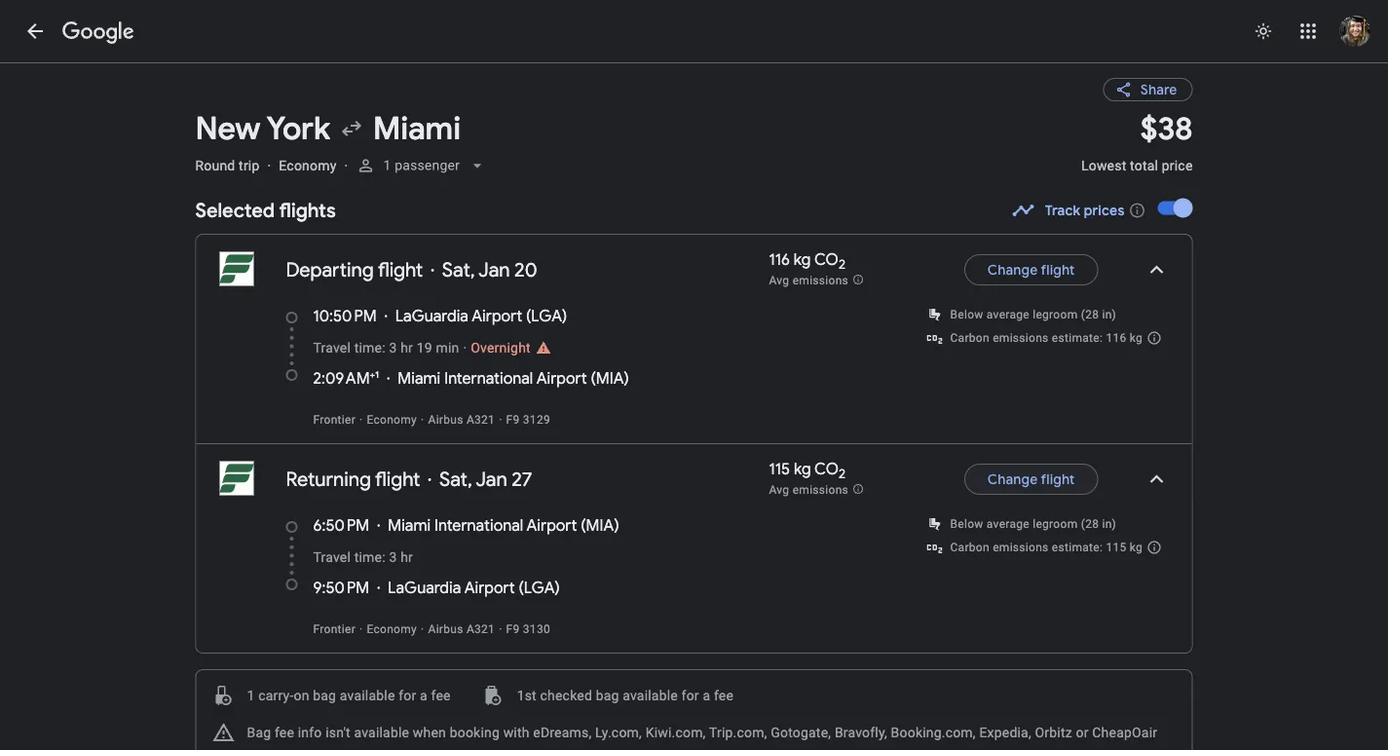Task type: describe. For each thing, give the bounding box(es) containing it.
estimate: for sat, jan 20
[[1052, 331, 1103, 345]]

edreams,
[[533, 724, 592, 740]]

share
[[1140, 81, 1177, 98]]

time: for departing
[[354, 339, 385, 356]]

avg for sat, jan 27
[[769, 483, 789, 497]]

2 for sat, jan 27
[[839, 465, 846, 482]]

bag
[[247, 724, 271, 740]]

+1
[[370, 369, 379, 381]]

20
[[514, 257, 537, 282]]

0 vertical spatial  image
[[344, 157, 348, 173]]

(28 for sat, jan 20
[[1081, 308, 1099, 321]]

airport up f9 3129
[[536, 369, 587, 389]]

below for sat, jan 20
[[950, 308, 983, 321]]

10:50 pm
[[313, 306, 377, 326]]

19
[[417, 339, 432, 356]]

3 for returning
[[389, 549, 397, 565]]

hr for departing flight
[[400, 339, 413, 356]]

change for sat, jan 20
[[988, 261, 1038, 279]]

miami international airport (mia) for 6:50 pm
[[388, 516, 619, 536]]

(28 for sat, jan 27
[[1081, 517, 1099, 531]]

1 a from the left
[[420, 687, 427, 703]]

isn't
[[326, 724, 351, 740]]

loading results progress bar
[[0, 62, 1388, 66]]

carbon emissions estimate: 115 kilograms element
[[950, 541, 1143, 554]]

booking
[[450, 724, 500, 740]]

carbon emissions estimate: 116 kg
[[950, 331, 1143, 345]]

miami international airport (mia) for 2:09 am
[[398, 369, 629, 389]]

international for 2:09 am
[[444, 369, 533, 389]]

below average legroom (28 in) for sat, jan 20
[[950, 308, 1116, 321]]

travel for returning
[[313, 549, 351, 565]]

learn more about tracked prices image
[[1129, 202, 1146, 219]]

sat, jan 27
[[439, 467, 532, 491]]

hr for returning flight
[[400, 549, 413, 565]]

6:50 pm
[[313, 516, 369, 536]]

bag fee info isn't available when booking with edreams, ly.com, kiwi.com, trip.com, gotogate, bravofly, booking.com, expedia, orbitz or cheapoair
[[247, 724, 1157, 740]]

flight up carbon emissions estimate: 115 kg
[[1041, 470, 1075, 488]]

overnight
[[471, 339, 531, 356]]

selected flights
[[195, 198, 336, 223]]

info
[[298, 724, 322, 740]]

airbus a321 for sat, jan 27
[[428, 622, 495, 636]]

new
[[195, 109, 260, 149]]

(lga) for 9:50 pm
[[519, 578, 560, 598]]

airport up f9 3130 on the bottom left of the page
[[464, 578, 515, 598]]

116 inside '116 kg co 2'
[[769, 250, 790, 270]]

cheapoair
[[1092, 724, 1157, 740]]

available up kiwi.com, at the bottom of the page
[[623, 687, 678, 703]]

flight right 'departing'
[[378, 257, 423, 282]]

0 vertical spatial economy
[[279, 157, 337, 173]]

115 inside 115 kg co 2
[[769, 459, 790, 479]]

checked
[[540, 687, 592, 703]]

1 passenger button
[[348, 142, 495, 189]]

expedia,
[[979, 724, 1031, 740]]

laguardia airport (lga) for 9:50 pm
[[388, 578, 560, 598]]

change flight for sat, jan 27
[[988, 470, 1075, 488]]

round
[[195, 157, 235, 173]]

economy for returning
[[367, 622, 417, 636]]

returning
[[286, 467, 371, 491]]

below average legroom (28 in) for sat, jan 27
[[950, 517, 1116, 531]]

travel time: 3 hr
[[313, 549, 413, 565]]

york
[[266, 109, 330, 149]]

legroom for 27
[[1033, 517, 1078, 531]]

time: for returning
[[354, 549, 385, 565]]

go back image
[[23, 19, 47, 43]]

change flight button for 27
[[964, 456, 1098, 503]]

0 horizontal spatial fee
[[275, 724, 294, 740]]

1 bag from the left
[[313, 687, 336, 703]]

27
[[512, 467, 532, 491]]

Arrival time: 9:50 PM. text field
[[313, 578, 369, 598]]

1 horizontal spatial fee
[[431, 687, 451, 703]]

sat, for sat, jan 27
[[439, 467, 472, 491]]

1 vertical spatial 115
[[1106, 541, 1127, 554]]

Arrival time: 2:09 AM on  Sunday, January 21. text field
[[313, 369, 379, 389]]

sat, jan 20
[[442, 257, 537, 282]]

airport up overnight in the left of the page
[[472, 306, 522, 326]]

in) for sat, jan 20
[[1102, 308, 1116, 321]]

airport down '27'
[[527, 516, 577, 536]]

flights
[[279, 198, 336, 223]]

booking.com,
[[891, 724, 976, 740]]

2:09 am +1
[[313, 369, 379, 389]]

travel time: 3 hr 19 min
[[313, 339, 459, 356]]

$38
[[1140, 109, 1193, 149]]

frontier for returning
[[313, 622, 356, 636]]

laguardia for 9:50 pm
[[388, 578, 461, 598]]

price
[[1162, 157, 1193, 173]]

available for fee
[[340, 687, 395, 703]]

f9 3129
[[506, 413, 550, 427]]

passenger
[[395, 157, 460, 173]]



Task type: vqa. For each thing, say whether or not it's contained in the screenshot.
bottom A321
yes



Task type: locate. For each thing, give the bounding box(es) containing it.
2 time: from the top
[[354, 549, 385, 565]]

0 vertical spatial change flight
[[988, 261, 1075, 279]]

2 a321 from the top
[[467, 622, 495, 636]]

 image right the min on the top of page
[[463, 339, 467, 356]]

1 horizontal spatial a
[[703, 687, 710, 703]]

1 vertical spatial (mia)
[[581, 516, 619, 536]]

1 vertical spatial travel
[[313, 549, 351, 565]]

1 change from the top
[[988, 261, 1038, 279]]

a321 left f9 3129
[[467, 413, 495, 427]]

1 change flight from the top
[[988, 261, 1075, 279]]

0 vertical spatial carbon
[[950, 331, 990, 345]]

2 3 from the top
[[389, 549, 397, 565]]

2 a from the left
[[703, 687, 710, 703]]

a up 'bag fee info isn't available when booking with edreams, ly.com, kiwi.com, trip.com, gotogate, bravofly, booking.com, expedia, orbitz or cheapoair'
[[703, 687, 710, 703]]

bag up ly.com, in the bottom of the page
[[596, 687, 619, 703]]

airbus a321 up sat, jan 27
[[428, 413, 495, 427]]

laguardia up 19
[[395, 306, 468, 326]]

lowest
[[1081, 157, 1126, 173]]

international for 6:50 pm
[[434, 516, 523, 536]]

frontier down '2:09 am'
[[313, 413, 356, 427]]

2 avg from the top
[[769, 483, 789, 497]]

laguardia for 10:50 pm
[[395, 306, 468, 326]]

fee up trip.com,
[[714, 687, 734, 703]]

change
[[988, 261, 1038, 279], [988, 470, 1038, 488]]

main content
[[195, 62, 1206, 750]]

2 estimate: from the top
[[1052, 541, 1103, 554]]

1 horizontal spatial  image
[[463, 339, 467, 356]]

1 horizontal spatial for
[[682, 687, 699, 703]]

selected
[[195, 198, 275, 223]]

avg emissions for sat, jan 27
[[769, 483, 849, 497]]

1 vertical spatial (28
[[1081, 517, 1099, 531]]

change flight button up carbon emissions estimate: 115 kg
[[964, 456, 1098, 503]]

travel
[[313, 339, 351, 356], [313, 549, 351, 565]]

0 vertical spatial co
[[814, 250, 839, 270]]

0 vertical spatial airbus a321
[[428, 413, 495, 427]]

change flight down track
[[988, 261, 1075, 279]]

0 vertical spatial time:
[[354, 339, 385, 356]]

(mia) for 2:09 am
[[591, 369, 629, 389]]

carbon for sat, jan 20
[[950, 331, 990, 345]]

min
[[436, 339, 459, 356]]

0 vertical spatial frontier
[[313, 413, 356, 427]]

trip
[[239, 157, 260, 173]]

international down overnight in the left of the page
[[444, 369, 533, 389]]

1 vertical spatial airbus
[[428, 622, 463, 636]]

0 vertical spatial 115
[[769, 459, 790, 479]]

orbitz
[[1035, 724, 1072, 740]]

2 hr from the top
[[400, 549, 413, 565]]

1 left the carry-
[[247, 687, 255, 703]]

fee left info
[[275, 724, 294, 740]]

0 horizontal spatial bag
[[313, 687, 336, 703]]

1 estimate: from the top
[[1052, 331, 1103, 345]]

in) up carbon emissions estimate: 115 kg
[[1102, 517, 1116, 531]]

laguardia airport (lga) up f9 3130 on the bottom left of the page
[[388, 578, 560, 598]]

avg emissions down 115 kg co 2
[[769, 483, 849, 497]]

travel up 9:50 pm
[[313, 549, 351, 565]]

below up carbon emissions estimate: 115 kg
[[950, 517, 983, 531]]

38 us dollars element
[[1140, 109, 1193, 149]]

international
[[444, 369, 533, 389], [434, 516, 523, 536]]

0 vertical spatial (lga)
[[526, 306, 567, 326]]

2 vertical spatial miami
[[388, 516, 431, 536]]

1 vertical spatial change flight button
[[964, 456, 1098, 503]]

change flight for sat, jan 20
[[988, 261, 1075, 279]]

2 travel from the top
[[313, 549, 351, 565]]

0 vertical spatial international
[[444, 369, 533, 389]]

0 vertical spatial 2
[[839, 256, 846, 272]]

carry-
[[258, 687, 294, 703]]

bag
[[313, 687, 336, 703], [596, 687, 619, 703]]

for up 'bag fee info isn't available when booking with edreams, ly.com, kiwi.com, trip.com, gotogate, bravofly, booking.com, expedia, orbitz or cheapoair'
[[682, 687, 699, 703]]

avg down '116 kg co 2' on the right top of the page
[[769, 273, 789, 287]]

fee up when
[[431, 687, 451, 703]]

(28
[[1081, 308, 1099, 321], [1081, 517, 1099, 531]]

co for sat, jan 20
[[814, 250, 839, 270]]

2 inside '116 kg co 2'
[[839, 256, 846, 272]]

(28 up 'carbon emissions estimate: 116 kilograms' element
[[1081, 308, 1099, 321]]

travel up '2:09 am'
[[313, 339, 351, 356]]

legroom for 20
[[1033, 308, 1078, 321]]

average for 27
[[987, 517, 1030, 531]]

1 vertical spatial 3
[[389, 549, 397, 565]]

0 vertical spatial legroom
[[1033, 308, 1078, 321]]

sat,
[[442, 257, 475, 282], [439, 467, 472, 491]]

airbus up sat, jan 27
[[428, 413, 463, 427]]

2 airbus from the top
[[428, 622, 463, 636]]

flight
[[378, 257, 423, 282], [1041, 261, 1075, 279], [375, 467, 420, 491], [1041, 470, 1075, 488]]

fee
[[431, 687, 451, 703], [714, 687, 734, 703], [275, 724, 294, 740]]

1 vertical spatial 1
[[247, 687, 255, 703]]

economy down york
[[279, 157, 337, 173]]

none text field containing $38
[[1081, 109, 1193, 191]]

economy
[[279, 157, 337, 173], [367, 413, 417, 427], [367, 622, 417, 636]]

2 change flight button from the top
[[964, 456, 1098, 503]]

change appearance image
[[1240, 8, 1287, 55]]

$38 lowest total price
[[1081, 109, 1193, 173]]

1 airbus a321 from the top
[[428, 413, 495, 427]]

a321
[[467, 413, 495, 427], [467, 622, 495, 636]]

change for sat, jan 27
[[988, 470, 1038, 488]]

0 vertical spatial hr
[[400, 339, 413, 356]]

list containing departing flight
[[196, 235, 1192, 653]]

miami up 1 passenger
[[373, 109, 461, 149]]

0 horizontal spatial  image
[[344, 157, 348, 173]]

track prices
[[1045, 202, 1125, 219]]

2 avg emissions from the top
[[769, 483, 849, 497]]

1 vertical spatial  image
[[463, 339, 467, 356]]

1 vertical spatial estimate:
[[1052, 541, 1103, 554]]

1 travel from the top
[[313, 339, 351, 356]]

airport
[[472, 306, 522, 326], [536, 369, 587, 389], [527, 516, 577, 536], [464, 578, 515, 598]]

miami for 2:09 am
[[398, 369, 441, 389]]

total
[[1130, 157, 1158, 173]]

miami international airport (mia) down sat, jan 27
[[388, 516, 619, 536]]

2 vertical spatial economy
[[367, 622, 417, 636]]

airbus a321 left f9 3130 on the bottom left of the page
[[428, 622, 495, 636]]

departing flight
[[286, 257, 423, 282]]

2 change from the top
[[988, 470, 1038, 488]]

carbon for sat, jan 27
[[950, 541, 990, 554]]

change flight button down track
[[964, 246, 1098, 293]]

115
[[769, 459, 790, 479], [1106, 541, 1127, 554]]

1 carbon from the top
[[950, 331, 990, 345]]

trip.com,
[[709, 724, 767, 740]]

Departure time: 10:50 PM. text field
[[313, 306, 377, 326]]

avg down 115 kg co 2
[[769, 483, 789, 497]]

sat, left '27'
[[439, 467, 472, 491]]

0 vertical spatial jan
[[478, 257, 510, 282]]

1 time: from the top
[[354, 339, 385, 356]]

miami up 'travel time: 3 hr'
[[388, 516, 431, 536]]

1 vertical spatial economy
[[367, 413, 417, 427]]

1 vertical spatial avg emissions
[[769, 483, 849, 497]]

jan left '27'
[[476, 467, 507, 491]]

airbus for sat, jan 27
[[428, 622, 463, 636]]

1 airbus from the top
[[428, 413, 463, 427]]

miami for 6:50 pm
[[388, 516, 431, 536]]

0 vertical spatial miami
[[373, 109, 461, 149]]

emissions
[[793, 273, 849, 287], [993, 331, 1049, 345], [793, 483, 849, 497], [993, 541, 1049, 554]]

1 vertical spatial co
[[814, 459, 839, 479]]

change flight button for 20
[[964, 246, 1098, 293]]

(lga) up f9 3130 on the bottom left of the page
[[519, 578, 560, 598]]

1 vertical spatial average
[[987, 517, 1030, 531]]

1 vertical spatial frontier
[[313, 622, 356, 636]]

1 for from the left
[[399, 687, 416, 703]]

0 vertical spatial change flight button
[[964, 246, 1098, 293]]

0 vertical spatial (mia)
[[591, 369, 629, 389]]

a321 left f9 3130 on the bottom left of the page
[[467, 622, 495, 636]]

a
[[420, 687, 427, 703], [703, 687, 710, 703]]

1 vertical spatial below
[[950, 517, 983, 531]]

1 vertical spatial carbon
[[950, 541, 990, 554]]

2 bag from the left
[[596, 687, 619, 703]]

New York to Miami and back text field
[[195, 109, 1058, 149]]

track
[[1045, 202, 1081, 219]]

miami international airport (mia) down overnight in the left of the page
[[398, 369, 629, 389]]

jan for 27
[[476, 467, 507, 491]]

average up 'carbon emissions estimate: 116 kilograms' element
[[987, 308, 1030, 321]]

in) for sat, jan 27
[[1102, 517, 1116, 531]]

1 avg from the top
[[769, 273, 789, 287]]

2 for from the left
[[682, 687, 699, 703]]

2:09 am
[[313, 369, 370, 389]]

9:50 pm
[[313, 578, 369, 598]]

1 below average legroom (28 in) from the top
[[950, 308, 1116, 321]]

international down sat, jan 27
[[434, 516, 523, 536]]

1 vertical spatial in)
[[1102, 517, 1116, 531]]

time: up +1
[[354, 339, 385, 356]]

travel for departing
[[313, 339, 351, 356]]

prices
[[1084, 202, 1125, 219]]

estimate:
[[1052, 331, 1103, 345], [1052, 541, 1103, 554]]

new york
[[195, 109, 330, 149]]

laguardia down 'travel time: 3 hr'
[[388, 578, 461, 598]]

frontier for departing
[[313, 413, 356, 427]]

sat, for sat, jan 20
[[442, 257, 475, 282]]

(lga) down 20
[[526, 306, 567, 326]]

1 change flight button from the top
[[964, 246, 1098, 293]]

avg emissions down '116 kg co 2' on the right top of the page
[[769, 273, 849, 287]]

1 vertical spatial international
[[434, 516, 523, 536]]

legroom up 'carbon emissions estimate: 116 kilograms' element
[[1033, 308, 1078, 321]]

(mia) for 6:50 pm
[[581, 516, 619, 536]]

2 below from the top
[[950, 517, 983, 531]]

1 vertical spatial miami
[[398, 369, 441, 389]]

0 vertical spatial average
[[987, 308, 1030, 321]]

115 kg co 2
[[769, 459, 846, 482]]

jan for 20
[[478, 257, 510, 282]]

avg for sat, jan 20
[[769, 273, 789, 287]]

change flight button
[[964, 246, 1098, 293], [964, 456, 1098, 503]]

1 vertical spatial (lga)
[[519, 578, 560, 598]]

departing
[[286, 257, 374, 282]]

1 a321 from the top
[[467, 413, 495, 427]]

1 hr from the top
[[400, 339, 413, 356]]

ly.com,
[[595, 724, 642, 740]]

Departure time: 6:50 PM. text field
[[313, 516, 369, 536]]

1 legroom from the top
[[1033, 308, 1078, 321]]

carbon
[[950, 331, 990, 345], [950, 541, 990, 554]]

0 vertical spatial laguardia airport (lga)
[[395, 306, 567, 326]]

jan left 20
[[478, 257, 510, 282]]

2 frontier from the top
[[313, 622, 356, 636]]

on
[[294, 687, 309, 703]]

0 vertical spatial avg
[[769, 273, 789, 287]]

estimate: for sat, jan 27
[[1052, 541, 1103, 554]]

below average legroom (28 in) up carbon emissions estimate: 115 kg
[[950, 517, 1116, 531]]

1 vertical spatial sat,
[[439, 467, 472, 491]]

main content containing new york
[[195, 62, 1206, 750]]

1 avg emissions from the top
[[769, 273, 849, 287]]

0 vertical spatial travel
[[313, 339, 351, 356]]

0 vertical spatial sat,
[[442, 257, 475, 282]]

2 inside 115 kg co 2
[[839, 465, 846, 482]]

2 in) from the top
[[1102, 517, 1116, 531]]

carbon emissions estimate: 116 kilograms element
[[950, 331, 1143, 345]]

0 horizontal spatial a
[[420, 687, 427, 703]]

available up isn't
[[340, 687, 395, 703]]

1 in) from the top
[[1102, 308, 1116, 321]]

1 vertical spatial 2
[[839, 465, 846, 482]]

kg
[[794, 250, 811, 270], [1130, 331, 1143, 345], [794, 459, 811, 479], [1130, 541, 1143, 554]]

1
[[383, 157, 391, 173], [247, 687, 255, 703]]

bag right 'on'
[[313, 687, 336, 703]]

2 horizontal spatial fee
[[714, 687, 734, 703]]

for up when
[[399, 687, 416, 703]]

airbus a321 for sat, jan 20
[[428, 413, 495, 427]]

2 below average legroom (28 in) from the top
[[950, 517, 1116, 531]]

returning flight
[[286, 467, 420, 491]]

carbon emissions estimate: 115 kg
[[950, 541, 1143, 554]]

average for 20
[[987, 308, 1030, 321]]

1 3 from the top
[[389, 339, 397, 356]]

 image
[[267, 157, 271, 173]]

0 horizontal spatial for
[[399, 687, 416, 703]]

1 (28 from the top
[[1081, 308, 1099, 321]]

legroom
[[1033, 308, 1078, 321], [1033, 517, 1078, 531]]

round trip
[[195, 157, 260, 173]]

or
[[1076, 724, 1089, 740]]

1 vertical spatial airbus a321
[[428, 622, 495, 636]]

 image
[[344, 157, 348, 173], [463, 339, 467, 356]]

0 vertical spatial miami international airport (mia)
[[398, 369, 629, 389]]

2 (28 from the top
[[1081, 517, 1099, 531]]

0 vertical spatial 3
[[389, 339, 397, 356]]

economy for departing
[[367, 413, 417, 427]]

kiwi.com,
[[645, 724, 706, 740]]

flight down track
[[1041, 261, 1075, 279]]

hr
[[400, 339, 413, 356], [400, 549, 413, 565]]

0 vertical spatial change
[[988, 261, 1038, 279]]

(lga) for 10:50 pm
[[526, 306, 567, 326]]

in)
[[1102, 308, 1116, 321], [1102, 517, 1116, 531]]

below for sat, jan 27
[[950, 517, 983, 531]]

1 vertical spatial below average legroom (28 in)
[[950, 517, 1116, 531]]

0 horizontal spatial 115
[[769, 459, 790, 479]]

1 carry-on bag available for a fee
[[247, 687, 451, 703]]

1 horizontal spatial bag
[[596, 687, 619, 703]]

0 vertical spatial estimate:
[[1052, 331, 1103, 345]]

sat, left 20
[[442, 257, 475, 282]]

flight right returning
[[375, 467, 420, 491]]

co inside '116 kg co 2'
[[814, 250, 839, 270]]

0 vertical spatial below average legroom (28 in)
[[950, 308, 1116, 321]]

1 vertical spatial laguardia
[[388, 578, 461, 598]]

0 vertical spatial laguardia
[[395, 306, 468, 326]]

a321 for 20
[[467, 413, 495, 427]]

co inside 115 kg co 2
[[814, 459, 839, 479]]

0 horizontal spatial 116
[[769, 250, 790, 270]]

legroom up carbon emissions estimate: 115 kg
[[1033, 517, 1078, 531]]

1 vertical spatial legroom
[[1033, 517, 1078, 531]]

laguardia airport (lga) for 10:50 pm
[[395, 306, 567, 326]]

available for with
[[354, 724, 409, 740]]

1 average from the top
[[987, 308, 1030, 321]]

airbus
[[428, 413, 463, 427], [428, 622, 463, 636]]

1 vertical spatial change
[[988, 470, 1038, 488]]

0 vertical spatial below
[[950, 308, 983, 321]]

 image left 1 passenger
[[344, 157, 348, 173]]

2 change flight from the top
[[988, 470, 1075, 488]]

for
[[399, 687, 416, 703], [682, 687, 699, 703]]

miami
[[373, 109, 461, 149], [398, 369, 441, 389], [388, 516, 431, 536]]

1 left passenger on the top of the page
[[383, 157, 391, 173]]

1 horizontal spatial 115
[[1106, 541, 1127, 554]]

average
[[987, 308, 1030, 321], [987, 517, 1030, 531]]

in) up 'carbon emissions estimate: 116 kilograms' element
[[1102, 308, 1116, 321]]

(lga)
[[526, 306, 567, 326], [519, 578, 560, 598]]

miami international airport (mia)
[[398, 369, 629, 389], [388, 516, 619, 536]]

0 horizontal spatial 1
[[247, 687, 255, 703]]

change up carbon emissions estimate: 115 kg
[[988, 470, 1038, 488]]

1 vertical spatial 116
[[1106, 331, 1127, 345]]

economy down +1
[[367, 413, 417, 427]]

0 vertical spatial avg emissions
[[769, 273, 849, 287]]

change up 'carbon emissions estimate: 116 kilograms' element
[[988, 261, 1038, 279]]

co for sat, jan 27
[[814, 459, 839, 479]]

1 vertical spatial jan
[[476, 467, 507, 491]]

a321 for 27
[[467, 622, 495, 636]]

1 vertical spatial time:
[[354, 549, 385, 565]]

below
[[950, 308, 983, 321], [950, 517, 983, 531]]

list inside 'main content'
[[196, 235, 1192, 653]]

0 vertical spatial 1
[[383, 157, 391, 173]]

1 below from the top
[[950, 308, 983, 321]]

2 legroom from the top
[[1033, 517, 1078, 531]]

time: up 9:50 pm
[[354, 549, 385, 565]]

0 vertical spatial in)
[[1102, 308, 1116, 321]]

laguardia airport (lga)
[[395, 306, 567, 326], [388, 578, 560, 598]]

airbus for sat, jan 20
[[428, 413, 463, 427]]

below average legroom (28 in) up 'carbon emissions estimate: 116 kilograms' element
[[950, 308, 1116, 321]]

kg inside 115 kg co 2
[[794, 459, 811, 479]]

frontier down 9:50 pm
[[313, 622, 356, 636]]

(28 up carbon emissions estimate: 115 kg
[[1081, 517, 1099, 531]]

f9 3130
[[506, 622, 550, 636]]

kg inside '116 kg co 2'
[[794, 250, 811, 270]]

1st
[[517, 687, 537, 703]]

2 carbon from the top
[[950, 541, 990, 554]]

economy down 9:50 pm
[[367, 622, 417, 636]]

avg
[[769, 273, 789, 287], [769, 483, 789, 497]]

list
[[196, 235, 1192, 653]]

None text field
[[1081, 109, 1193, 191]]

average up carbon emissions estimate: 115 kg
[[987, 517, 1030, 531]]

time:
[[354, 339, 385, 356], [354, 549, 385, 565]]

below up 'carbon emissions estimate: 116 kilograms' element
[[950, 308, 983, 321]]

1 for 1 passenger
[[383, 157, 391, 173]]

1 frontier from the top
[[313, 413, 356, 427]]

laguardia
[[395, 306, 468, 326], [388, 578, 461, 598]]

jan
[[478, 257, 510, 282], [476, 467, 507, 491]]

airbus left f9 3130 on the bottom left of the page
[[428, 622, 463, 636]]

1 for 1 carry-on bag available for a fee
[[247, 687, 255, 703]]

2 average from the top
[[987, 517, 1030, 531]]

2 airbus a321 from the top
[[428, 622, 495, 636]]

1 vertical spatial hr
[[400, 549, 413, 565]]

available right isn't
[[354, 724, 409, 740]]

1 inside popup button
[[383, 157, 391, 173]]

1st checked bag available for a fee
[[517, 687, 734, 703]]

when
[[413, 724, 446, 740]]

with
[[503, 724, 530, 740]]

1 vertical spatial a321
[[467, 622, 495, 636]]

0 vertical spatial airbus
[[428, 413, 463, 427]]

1 passenger
[[383, 157, 460, 173]]

2
[[839, 256, 846, 272], [839, 465, 846, 482]]

avg emissions for sat, jan 20
[[769, 273, 849, 287]]

1 vertical spatial change flight
[[988, 470, 1075, 488]]

2 for sat, jan 20
[[839, 256, 846, 272]]

gotogate,
[[771, 724, 831, 740]]

1 horizontal spatial 116
[[1106, 331, 1127, 345]]

0 vertical spatial a321
[[467, 413, 495, 427]]

0 vertical spatial (28
[[1081, 308, 1099, 321]]

below average legroom (28 in)
[[950, 308, 1116, 321], [950, 517, 1116, 531]]

1 horizontal spatial 1
[[383, 157, 391, 173]]

change flight up carbon emissions estimate: 115 kg
[[988, 470, 1075, 488]]

3 for departing
[[389, 339, 397, 356]]

airbus a321
[[428, 413, 495, 427], [428, 622, 495, 636]]

bravofly,
[[835, 724, 887, 740]]

0 vertical spatial 116
[[769, 250, 790, 270]]

116 kg co 2
[[769, 250, 846, 272]]

share button
[[1103, 78, 1193, 101]]

1 vertical spatial avg
[[769, 483, 789, 497]]

laguardia airport (lga) up overnight in the left of the page
[[395, 306, 567, 326]]

1 vertical spatial miami international airport (mia)
[[388, 516, 619, 536]]

1 vertical spatial laguardia airport (lga)
[[388, 578, 560, 598]]

none text field inside 'main content'
[[1081, 109, 1193, 191]]

miami down 19
[[398, 369, 441, 389]]

a up when
[[420, 687, 427, 703]]

3
[[389, 339, 397, 356], [389, 549, 397, 565]]



